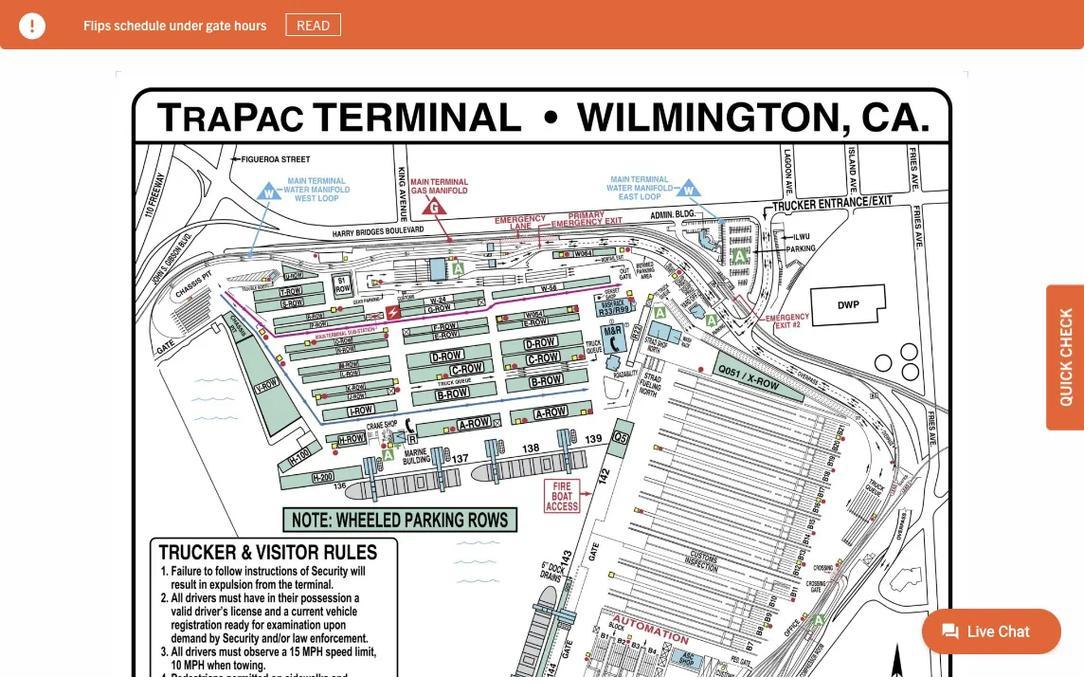 Task type: locate. For each thing, give the bounding box(es) containing it.
read
[[297, 16, 330, 33]]

read link
[[286, 13, 341, 36]]

None submit
[[561, 21, 641, 48]]

check
[[1056, 308, 1075, 358]]

gate
[[206, 16, 231, 33]]

quick check
[[1056, 308, 1075, 407]]

hours
[[234, 16, 267, 33]]

solid image
[[19, 13, 46, 39]]



Task type: describe. For each thing, give the bounding box(es) containing it.
schedule
[[114, 16, 166, 33]]

flips
[[83, 16, 111, 33]]

quick
[[1056, 361, 1075, 407]]

quick check link
[[1047, 285, 1085, 430]]

under
[[169, 16, 203, 33]]

flips schedule under gate hours
[[83, 16, 267, 33]]



Task type: vqa. For each thing, say whether or not it's contained in the screenshot.
the topmost "on"
no



